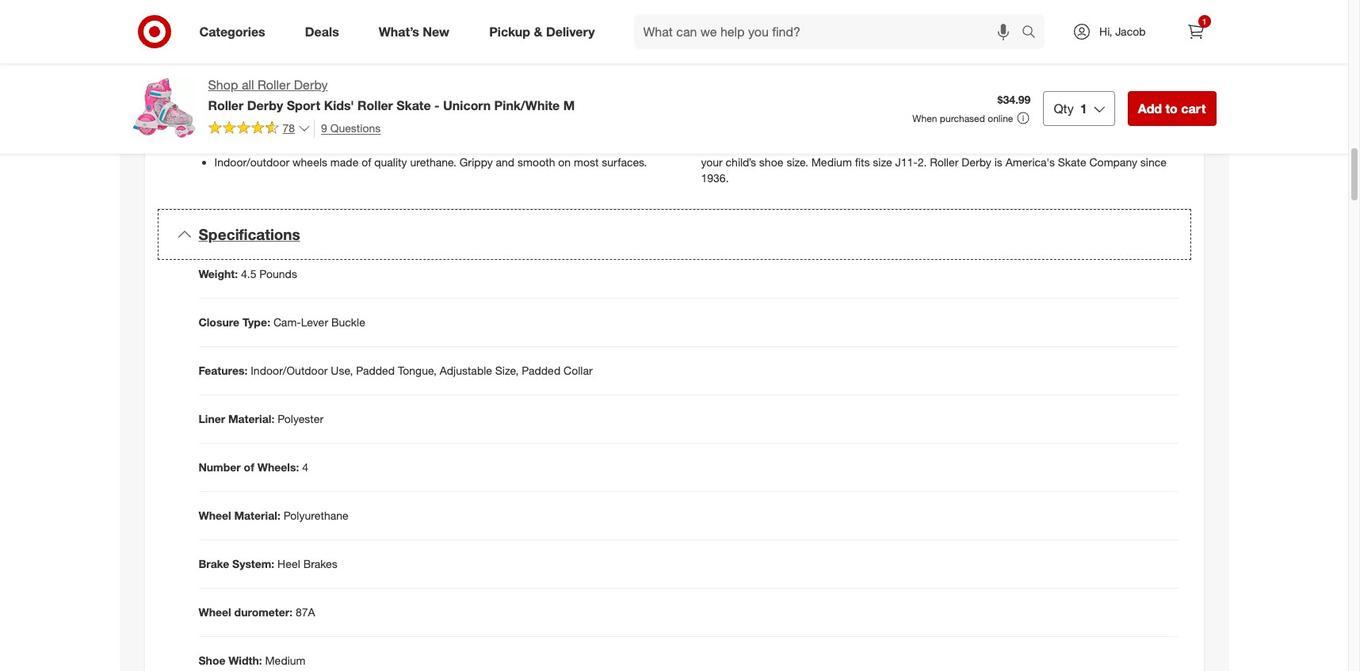 Task type: locate. For each thing, give the bounding box(es) containing it.
1 horizontal spatial smooth
[[802, 139, 840, 153]]

2 horizontal spatial derby
[[962, 155, 991, 169]]

center up the growing in the top right of the page
[[947, 92, 979, 105]]

the
[[731, 60, 746, 74], [420, 66, 436, 80], [312, 89, 328, 102], [914, 123, 930, 137]]

fits
[[855, 155, 870, 169]]

growing
[[941, 108, 980, 121]]

means up kids
[[733, 108, 767, 121]]

beginner
[[770, 92, 814, 105], [1022, 139, 1066, 153]]

is left america's
[[995, 155, 1003, 169]]

9
[[321, 121, 327, 135]]

since
[[1141, 155, 1167, 169]]

company
[[1090, 155, 1137, 169]]

1 vertical spatial material:
[[234, 509, 280, 522]]

2 wheel from the top
[[199, 605, 231, 619]]

0 horizontal spatial 1
[[1080, 101, 1087, 116]]

2 vertical spatial a
[[973, 123, 979, 137]]

to up rolling
[[841, 123, 851, 137]]

1 horizontal spatial means
[[733, 108, 767, 121]]

no
[[1012, 108, 1026, 121]]

roller down safety,
[[1127, 108, 1152, 121]]

0 vertical spatial a
[[478, 66, 484, 80]]

gravity inside description bring the joy of skating to your child with our best roller skates for beginners. the unique tractor skate design is loved by parents and children because of how easy it is to stand up and get rolling. these beginner roller skates feature a low center of gravity for more balance and safety, which means more skating and less falling! fast growing feet? no worries! adjustable roller skates for kids can grow up to 4 sizes with the twist of a lever. they feature high quality urethane wheels for smooth rolling indoors and outdoors. these beginner roller skates fit true to your child's shoe size. medium fits size j11-2. roller derby is america's skate company since 1936.
[[994, 92, 1027, 105]]

skating up grow
[[798, 108, 834, 121]]

fast
[[917, 108, 938, 121]]

to
[[818, 60, 828, 74], [358, 66, 367, 80], [1058, 76, 1068, 89], [246, 89, 255, 102], [1166, 101, 1178, 116], [841, 123, 851, 137], [1167, 139, 1177, 153]]

derby up 78 link
[[247, 97, 283, 113]]

smooth left on
[[518, 155, 555, 169]]

0 vertical spatial twist
[[439, 66, 463, 80]]

medium right the width:
[[265, 654, 306, 667]]

padded right size,
[[522, 364, 561, 377]]

medium
[[516, 66, 556, 80], [812, 155, 852, 169], [265, 654, 306, 667]]

skate down high
[[1058, 155, 1086, 169]]

1 vertical spatial adjustable
[[440, 364, 492, 377]]

of up unicorn
[[466, 66, 475, 80]]

padded
[[356, 364, 395, 377], [522, 364, 561, 377]]

1 horizontal spatial twist
[[933, 123, 957, 137]]

less inside description bring the joy of skating to your child with our best roller skates for beginners. the unique tractor skate design is loved by parents and children because of how easy it is to stand up and get rolling. these beginner roller skates feature a low center of gravity for more balance and safety, which means more skating and less falling! fast growing feet? no worries! adjustable roller skates for kids can grow up to 4 sizes with the twist of a lever. they feature high quality urethane wheels for smooth rolling indoors and outdoors. these beginner roller skates fit true to your child's shoe size. medium fits size j11-2. roller derby is america's skate company since 1936.
[[859, 108, 879, 121]]

to left "skate"
[[246, 89, 255, 102]]

lever. down feet?
[[982, 123, 1007, 137]]

twist inside description bring the joy of skating to your child with our best roller skates for beginners. the unique tractor skate design is loved by parents and children because of how easy it is to stand up and get rolling. these beginner roller skates feature a low center of gravity for more balance and safety, which means more skating and less falling! fast growing feet? no worries! adjustable roller skates for kids can grow up to 4 sizes with the twist of a lever. they feature high quality urethane wheels for smooth rolling indoors and outdoors. these beginner roller skates fit true to your child's shoe size. medium fits size j11-2. roller derby is america's skate company since 1936.
[[933, 123, 957, 137]]

0 horizontal spatial center
[[238, 133, 270, 146]]

0 horizontal spatial these
[[736, 92, 767, 105]]

child
[[856, 60, 879, 74]]

1 horizontal spatial 1
[[1202, 17, 1207, 26]]

pink/white
[[494, 97, 560, 113]]

and
[[865, 76, 884, 89], [1118, 76, 1137, 89], [369, 89, 388, 102], [1117, 92, 1136, 105], [837, 108, 856, 121], [250, 111, 269, 124], [563, 111, 582, 124], [409, 133, 427, 146], [567, 133, 586, 146], [916, 139, 935, 153], [496, 155, 515, 169]]

1 vertical spatial a
[[918, 92, 924, 105]]

1 vertical spatial feature
[[1037, 123, 1072, 137]]

beginner down loved
[[770, 92, 814, 105]]

add to cart
[[1138, 101, 1206, 116]]

0 vertical spatial feature
[[880, 92, 915, 105]]

skates
[[978, 60, 1011, 74], [845, 92, 877, 105], [701, 123, 733, 137], [1097, 139, 1129, 153]]

shop all roller derby roller derby sport kids' roller skate - unicorn pink/white m
[[208, 77, 575, 113]]

1 horizontal spatial adjustable
[[1071, 108, 1124, 121]]

tractor up cushy
[[410, 89, 444, 102]]

questions
[[330, 121, 381, 135]]

center inside description bring the joy of skating to your child with our best roller skates for beginners. the unique tractor skate design is loved by parents and children because of how easy it is to stand up and get rolling. these beginner roller skates feature a low center of gravity for more balance and safety, which means more skating and less falling! fast growing feet? no worries! adjustable roller skates for kids can grow up to 4 sizes with the twist of a lever. they feature high quality urethane wheels for smooth rolling indoors and outdoors. these beginner roller skates fit true to your child's shoe size. medium fits size j11-2. roller derby is america's skate company since 1936.
[[947, 92, 979, 105]]

for right liner
[[505, 111, 518, 124]]

means
[[733, 108, 767, 121], [463, 133, 497, 146]]

0 vertical spatial center
[[947, 92, 979, 105]]

more up can
[[770, 108, 795, 121]]

material: right liner
[[228, 412, 274, 425]]

to up by
[[818, 60, 828, 74]]

learn to skate with the rugged and fun tractor skate design.
[[214, 89, 514, 102]]

up
[[342, 66, 355, 80], [1102, 76, 1115, 89], [825, 123, 838, 137]]

0 vertical spatial material:
[[228, 412, 274, 425]]

0 horizontal spatial quality
[[374, 155, 407, 169]]

0 vertical spatial smooth
[[802, 139, 840, 153]]

for
[[1014, 60, 1027, 74], [1030, 92, 1044, 105], [505, 111, 518, 124], [736, 123, 750, 137], [321, 133, 335, 146], [786, 139, 799, 153]]

a up design.
[[478, 66, 484, 80]]

smooth
[[802, 139, 840, 153], [518, 155, 555, 169]]

features:
[[199, 364, 248, 377]]

material: for wheel material:
[[234, 509, 280, 522]]

0 horizontal spatial 4
[[302, 460, 308, 474]]

0 vertical spatial your
[[831, 60, 853, 74]]

1 horizontal spatial balance
[[1075, 92, 1114, 105]]

for left kids
[[736, 123, 750, 137]]

the down fast
[[914, 123, 930, 137]]

1 wheel from the top
[[199, 509, 231, 522]]

0 horizontal spatial means
[[463, 133, 497, 146]]

type:
[[243, 315, 270, 329]]

1 horizontal spatial derby
[[294, 77, 328, 93]]

no
[[260, 66, 273, 80]]

wheels inside description bring the joy of skating to your child with our best roller skates for beginners. the unique tractor skate design is loved by parents and children because of how easy it is to stand up and get rolling. these beginner roller skates feature a low center of gravity for more balance and safety, which means more skating and less falling! fast growing feet? no worries! adjustable roller skates for kids can grow up to 4 sizes with the twist of a lever. they feature high quality urethane wheels for smooth rolling indoors and outdoors. these beginner roller skates fit true to your child's shoe size. medium fits size j11-2. roller derby is america's skate company since 1936.
[[748, 139, 783, 153]]

get
[[1140, 76, 1156, 89]]

balance
[[1075, 92, 1114, 105], [366, 133, 405, 146]]

0 vertical spatial balance
[[1075, 92, 1114, 105]]

1 vertical spatial wheel
[[199, 605, 231, 619]]

indoors
[[876, 139, 913, 153]]

sizes left at
[[380, 66, 405, 80]]

these down the 'they'
[[988, 139, 1019, 153]]

of left how
[[976, 76, 985, 89]]

up right grow
[[825, 123, 838, 137]]

0 vertical spatial 1
[[1202, 17, 1207, 26]]

material: down 'number of wheels: 4'
[[234, 509, 280, 522]]

1 vertical spatial sizes
[[863, 123, 888, 137]]

1
[[1202, 17, 1207, 26], [1080, 101, 1087, 116]]

1 horizontal spatial medium
[[516, 66, 556, 80]]

1 vertical spatial twist
[[933, 123, 957, 137]]

of up feet?
[[982, 92, 991, 105]]

urethane
[[701, 139, 745, 153]]

means up grippy
[[463, 133, 497, 146]]

4 right wheels:
[[302, 460, 308, 474]]

2 horizontal spatial 4
[[854, 123, 860, 137]]

and left control.
[[563, 111, 582, 124]]

to right add in the top of the page
[[1166, 101, 1178, 116]]

1 horizontal spatial tractor
[[1143, 60, 1177, 74]]

1 vertical spatial derby
[[247, 97, 283, 113]]

gravity
[[994, 92, 1027, 105], [285, 133, 318, 146]]

adjustable up high
[[1071, 108, 1124, 121]]

more
[[1047, 92, 1072, 105], [770, 108, 795, 121], [338, 133, 363, 146], [500, 133, 525, 146]]

kids
[[753, 123, 773, 137]]

polyurethane
[[284, 509, 349, 522]]

it
[[1038, 76, 1044, 89]]

tractor up get
[[1143, 60, 1177, 74]]

hi,
[[1099, 25, 1112, 38]]

0 horizontal spatial derby
[[247, 97, 283, 113]]

derby up sport
[[294, 77, 328, 93]]

can
[[776, 123, 794, 137]]

1 vertical spatial your
[[701, 155, 723, 169]]

roller up because at the top
[[950, 60, 975, 74]]

0 horizontal spatial a
[[478, 66, 484, 80]]

our
[[906, 60, 922, 74]]

and up 2.
[[916, 139, 935, 153]]

1 right qty
[[1080, 101, 1087, 116]]

use,
[[331, 364, 353, 377]]

to right true
[[1167, 139, 1177, 153]]

shop
[[208, 77, 238, 93]]

for up easy
[[1014, 60, 1027, 74]]

low
[[214, 133, 235, 146]]

2 vertical spatial skating
[[528, 133, 564, 146]]

2 padded from the left
[[522, 364, 561, 377]]

0 vertical spatial adjustable
[[1071, 108, 1124, 121]]

0 vertical spatial wheel
[[199, 509, 231, 522]]

0 vertical spatial tractor
[[1143, 60, 1177, 74]]

1 vertical spatial means
[[463, 133, 497, 146]]

with down 'learn to skate with the rugged and fun tractor skate design.'
[[354, 111, 375, 124]]

categories link
[[186, 14, 285, 49]]

skates up how
[[978, 60, 1011, 74]]

and down strong and supportive boot with extra-cushy padded liner for comfort and control. at top
[[409, 133, 427, 146]]

lever. inside description bring the joy of skating to your child with our best roller skates for beginners. the unique tractor skate design is loved by parents and children because of how easy it is to stand up and get rolling. these beginner roller skates feature a low center of gravity for more balance and safety, which means more skating and less falling! fast growing feet? no worries! adjustable roller skates for kids can grow up to 4 sizes with the twist of a lever. they feature high quality urethane wheels for smooth rolling indoors and outdoors. these beginner roller skates fit true to your child's shoe size. medium fits size j11-2. roller derby is america's skate company since 1936.
[[982, 123, 1007, 137]]

2 vertical spatial derby
[[962, 155, 991, 169]]

1 horizontal spatial these
[[988, 139, 1019, 153]]

1 right jacob
[[1202, 17, 1207, 26]]

medium down rolling
[[812, 155, 852, 169]]

pickup & delivery
[[489, 23, 595, 39]]

more down liner
[[500, 133, 525, 146]]

1 horizontal spatial sizes
[[863, 123, 888, 137]]

less
[[859, 108, 879, 121], [589, 133, 609, 146]]

0 vertical spatial less
[[859, 108, 879, 121]]

of left the 78
[[273, 133, 282, 146]]

twist down the growing in the top right of the page
[[933, 123, 957, 137]]

of right joy
[[767, 60, 776, 74]]

a
[[478, 66, 484, 80], [918, 92, 924, 105], [973, 123, 979, 137]]

gravity down supportive
[[285, 133, 318, 146]]

2)
[[585, 66, 594, 80]]

up down the
[[1102, 76, 1115, 89]]

balance down the extra-
[[366, 133, 405, 146]]

extra-
[[378, 111, 407, 124]]

because
[[930, 76, 973, 89]]

to up 'learn to skate with the rugged and fun tractor skate design.'
[[358, 66, 367, 80]]

quality up fit
[[1099, 123, 1132, 137]]

roller inside description bring the joy of skating to your child with our best roller skates for beginners. the unique tractor skate design is loved by parents and children because of how easy it is to stand up and get rolling. these beginner roller skates feature a low center of gravity for more balance and safety, which means more skating and less falling! fast growing feet? no worries! adjustable roller skates for kids can grow up to 4 sizes with the twist of a lever. they feature high quality urethane wheels for smooth rolling indoors and outdoors. these beginner roller skates fit true to your child's shoe size. medium fits size j11-2. roller derby is america's skate company since 1936.
[[930, 155, 959, 169]]

0 horizontal spatial padded
[[356, 364, 395, 377]]

liner
[[481, 111, 502, 124]]

0 vertical spatial quality
[[1099, 123, 1132, 137]]

these down design
[[736, 92, 767, 105]]

1 horizontal spatial quality
[[1099, 123, 1132, 137]]

0 vertical spatial wheels
[[748, 139, 783, 153]]

outgrow no more! adjust up to 4 sizes at the twist of a lever.  medium (11j-2)
[[214, 66, 594, 80]]

when purchased online
[[913, 112, 1013, 124]]

1 vertical spatial tractor
[[410, 89, 444, 102]]

gravity up no
[[994, 92, 1027, 105]]

1 horizontal spatial less
[[859, 108, 879, 121]]

1 horizontal spatial up
[[825, 123, 838, 137]]

1 horizontal spatial a
[[918, 92, 924, 105]]

skate down bring
[[701, 76, 729, 89]]

the
[[1085, 60, 1104, 74]]

1 horizontal spatial lever.
[[982, 123, 1007, 137]]

0 vertical spatial 4
[[371, 66, 377, 80]]

0 horizontal spatial smooth
[[518, 155, 555, 169]]

skate left -
[[397, 97, 431, 113]]

0 vertical spatial skating
[[779, 60, 815, 74]]

up up the rugged
[[342, 66, 355, 80]]

is left loved
[[769, 76, 777, 89]]

adjustable inside description bring the joy of skating to your child with our best roller skates for beginners. the unique tractor skate design is loved by parents and children because of how easy it is to stand up and get rolling. these beginner roller skates feature a low center of gravity for more balance and safety, which means more skating and less falling! fast growing feet? no worries! adjustable roller skates for kids can grow up to 4 sizes with the twist of a lever. they feature high quality urethane wheels for smooth rolling indoors and outdoors. these beginner roller skates fit true to your child's shoe size. medium fits size j11-2. roller derby is america's skate company since 1936.
[[1071, 108, 1124, 121]]

skating up loved
[[779, 60, 815, 74]]

is right it
[[1047, 76, 1055, 89]]

2 horizontal spatial a
[[973, 123, 979, 137]]

0 vertical spatial means
[[733, 108, 767, 121]]

feet?
[[983, 108, 1009, 121]]

liner
[[199, 412, 225, 425]]

wheels:
[[257, 460, 299, 474]]

at
[[408, 66, 417, 80]]

medium up pink/white
[[516, 66, 556, 80]]

pickup
[[489, 23, 530, 39]]

1 vertical spatial center
[[238, 133, 270, 146]]

fun
[[391, 89, 407, 102]]

0 vertical spatial gravity
[[994, 92, 1027, 105]]

unique
[[1107, 60, 1140, 74]]

1 horizontal spatial feature
[[1037, 123, 1072, 137]]

0 vertical spatial medium
[[516, 66, 556, 80]]

and left fun
[[369, 89, 388, 102]]

the right at
[[420, 66, 436, 80]]

skate
[[258, 89, 285, 102]]

less left falling!
[[859, 108, 879, 121]]

1 vertical spatial balance
[[366, 133, 405, 146]]

derby down outdoors. at the top right of the page
[[962, 155, 991, 169]]

indoor/outdoor
[[214, 155, 289, 169]]

4 up 'learn to skate with the rugged and fun tractor skate design.'
[[371, 66, 377, 80]]

to inside the add to cart "button"
[[1166, 101, 1178, 116]]

derby inside description bring the joy of skating to your child with our best roller skates for beginners. the unique tractor skate design is loved by parents and children because of how easy it is to stand up and get rolling. these beginner roller skates feature a low center of gravity for more balance and safety, which means more skating and less falling! fast growing feet? no worries! adjustable roller skates for kids can grow up to 4 sizes with the twist of a lever. they feature high quality urethane wheels for smooth rolling indoors and outdoors. these beginner roller skates fit true to your child's shoe size. medium fits size j11-2. roller derby is america's skate company since 1936.
[[962, 155, 991, 169]]

and left add in the top of the page
[[1117, 92, 1136, 105]]

and down unique
[[1118, 76, 1137, 89]]

of right made
[[362, 155, 371, 169]]

shoe width: medium
[[199, 654, 306, 667]]

twist up -
[[439, 66, 463, 80]]

0 vertical spatial these
[[736, 92, 767, 105]]

your up the parents
[[831, 60, 853, 74]]

roller down high
[[1069, 139, 1093, 153]]

true
[[1144, 139, 1164, 153]]

0 vertical spatial derby
[[294, 77, 328, 93]]

1 vertical spatial these
[[988, 139, 1019, 153]]

and up most
[[567, 133, 586, 146]]

skate up padded
[[447, 89, 475, 102]]

wheel material: polyurethane
[[199, 509, 349, 522]]

0 vertical spatial lever.
[[487, 66, 513, 80]]

0 horizontal spatial twist
[[439, 66, 463, 80]]

roller
[[950, 60, 975, 74], [817, 92, 842, 105], [1127, 108, 1152, 121], [1069, 139, 1093, 153]]

1 vertical spatial 4
[[854, 123, 860, 137]]

1 horizontal spatial gravity
[[994, 92, 1027, 105]]

wheel up brake
[[199, 509, 231, 522]]

quality left urethane.
[[374, 155, 407, 169]]

cam-
[[273, 315, 301, 329]]

skating
[[779, 60, 815, 74], [798, 108, 834, 121], [528, 133, 564, 146]]

feature down worries!
[[1037, 123, 1072, 137]]

specifications
[[199, 225, 300, 243]]

adjustable left size,
[[440, 364, 492, 377]]

a left low at the right of the page
[[918, 92, 924, 105]]

skate inside shop all roller derby roller derby sport kids' roller skate - unicorn pink/white m
[[397, 97, 431, 113]]

skates down the parents
[[845, 92, 877, 105]]

sizes inside description bring the joy of skating to your child with our best roller skates for beginners. the unique tractor skate design is loved by parents and children because of how easy it is to stand up and get rolling. these beginner roller skates feature a low center of gravity for more balance and safety, which means more skating and less falling! fast growing feet? no worries! adjustable roller skates for kids can grow up to 4 sizes with the twist of a lever. they feature high quality urethane wheels for smooth rolling indoors and outdoors. these beginner roller skates fit true to your child's shoe size. medium fits size j11-2. roller derby is america's skate company since 1936.
[[863, 123, 888, 137]]

1 vertical spatial wheels
[[292, 155, 327, 169]]

1 horizontal spatial center
[[947, 92, 979, 105]]

pounds
[[259, 267, 297, 280]]

for down boot
[[321, 133, 335, 146]]

padded right the use,
[[356, 364, 395, 377]]

tractor inside description bring the joy of skating to your child with our best roller skates for beginners. the unique tractor skate design is loved by parents and children because of how easy it is to stand up and get rolling. these beginner roller skates feature a low center of gravity for more balance and safety, which means more skating and less falling! fast growing feet? no worries! adjustable roller skates for kids can grow up to 4 sizes with the twist of a lever. they feature high quality urethane wheels for smooth rolling indoors and outdoors. these beginner roller skates fit true to your child's shoe size. medium fits size j11-2. roller derby is america's skate company since 1936.
[[1143, 60, 1177, 74]]

with up supportive
[[288, 89, 309, 102]]

1 horizontal spatial beginner
[[1022, 139, 1066, 153]]

1 horizontal spatial wheels
[[748, 139, 783, 153]]

lever.
[[487, 66, 513, 80], [982, 123, 1007, 137]]

What can we help you find? suggestions appear below search field
[[634, 14, 1026, 49]]

0 horizontal spatial gravity
[[285, 133, 318, 146]]

1 vertical spatial 1
[[1080, 101, 1087, 116]]

skating down comfort
[[528, 133, 564, 146]]

add to cart button
[[1128, 91, 1216, 126]]

padded
[[439, 111, 478, 124]]

4 up rolling
[[854, 123, 860, 137]]

your up 1936.
[[701, 155, 723, 169]]

which
[[701, 108, 730, 121]]

width:
[[229, 654, 262, 667]]

1 vertical spatial gravity
[[285, 133, 318, 146]]

safety,
[[1139, 92, 1171, 105]]

the down adjust
[[312, 89, 328, 102]]

1 horizontal spatial padded
[[522, 364, 561, 377]]

0 horizontal spatial beginner
[[770, 92, 814, 105]]

beginners.
[[1030, 60, 1082, 74]]

1 horizontal spatial 4
[[371, 66, 377, 80]]

control.
[[585, 111, 622, 124]]



Task type: vqa. For each thing, say whether or not it's contained in the screenshot.
) associated with Chicken
no



Task type: describe. For each thing, give the bounding box(es) containing it.
lever
[[301, 315, 328, 329]]

wheel for wheel material: polyurethane
[[199, 509, 231, 522]]

(11j-
[[559, 66, 585, 80]]

2 vertical spatial medium
[[265, 654, 306, 667]]

1 horizontal spatial your
[[831, 60, 853, 74]]

9 questions
[[321, 121, 381, 135]]

0 horizontal spatial your
[[701, 155, 723, 169]]

and down "skate"
[[250, 111, 269, 124]]

9 questions link
[[314, 120, 381, 138]]

adjust
[[307, 66, 339, 80]]

qty
[[1054, 101, 1074, 116]]

0 vertical spatial beginner
[[770, 92, 814, 105]]

when
[[913, 112, 937, 124]]

children
[[887, 76, 927, 89]]

high
[[1075, 123, 1096, 137]]

$34.99
[[998, 93, 1031, 106]]

more up made
[[338, 133, 363, 146]]

size
[[873, 155, 892, 169]]

low
[[927, 92, 944, 105]]

brake
[[199, 557, 229, 570]]

1 vertical spatial quality
[[374, 155, 407, 169]]

skates down which
[[701, 123, 733, 137]]

87a
[[296, 605, 315, 619]]

more up worries!
[[1047, 92, 1072, 105]]

wheel for wheel durometer: 87a
[[199, 605, 231, 619]]

fit
[[1132, 139, 1141, 153]]

easy
[[1012, 76, 1035, 89]]

joy
[[750, 60, 764, 74]]

balance inside description bring the joy of skating to your child with our best roller skates for beginners. the unique tractor skate design is loved by parents and children because of how easy it is to stand up and get rolling. these beginner roller skates feature a low center of gravity for more balance and safety, which means more skating and less falling! fast growing feet? no worries! adjustable roller skates for kids can grow up to 4 sizes with the twist of a lever. they feature high quality urethane wheels for smooth rolling indoors and outdoors. these beginner roller skates fit true to your child's shoe size. medium fits size j11-2. roller derby is america's skate company since 1936.
[[1075, 92, 1114, 105]]

1936.
[[701, 171, 729, 184]]

image of roller derby sport kids' roller skate - unicorn pink/white m image
[[132, 76, 195, 140]]

qty 1
[[1054, 101, 1087, 116]]

brakes
[[303, 557, 337, 570]]

delivery
[[546, 23, 595, 39]]

boot
[[328, 111, 351, 124]]

new
[[423, 23, 450, 39]]

specifications button
[[157, 209, 1191, 260]]

j11-
[[895, 155, 918, 169]]

what's
[[379, 23, 419, 39]]

means inside description bring the joy of skating to your child with our best roller skates for beginners. the unique tractor skate design is loved by parents and children because of how easy it is to stand up and get rolling. these beginner roller skates feature a low center of gravity for more balance and safety, which means more skating and less falling! fast growing feet? no worries! adjustable roller skates for kids can grow up to 4 sizes with the twist of a lever. they feature high quality urethane wheels for smooth rolling indoors and outdoors. these beginner roller skates fit true to your child's shoe size. medium fits size j11-2. roller derby is america's skate company since 1936.
[[733, 108, 767, 121]]

stand
[[1071, 76, 1099, 89]]

features: indoor/outdoor use, padded tongue, adjustable size, padded collar
[[199, 364, 593, 377]]

2 vertical spatial 4
[[302, 460, 308, 474]]

0 horizontal spatial wheels
[[292, 155, 327, 169]]

bring
[[701, 60, 728, 74]]

2 horizontal spatial up
[[1102, 76, 1115, 89]]

liner material: polyester
[[199, 412, 324, 425]]

heel
[[278, 557, 300, 570]]

they
[[1010, 123, 1034, 137]]

add
[[1138, 101, 1162, 116]]

shoe
[[759, 155, 784, 169]]

number
[[199, 460, 241, 474]]

and down the parents
[[837, 108, 856, 121]]

2 horizontal spatial is
[[1047, 76, 1055, 89]]

skates up the 'company'
[[1097, 139, 1129, 153]]

0 horizontal spatial lever.
[[487, 66, 513, 80]]

with down falling!
[[891, 123, 911, 137]]

smooth inside description bring the joy of skating to your child with our best roller skates for beginners. the unique tractor skate design is loved by parents and children because of how easy it is to stand up and get rolling. these beginner roller skates feature a low center of gravity for more balance and safety, which means more skating and less falling! fast growing feet? no worries! adjustable roller skates for kids can grow up to 4 sizes with the twist of a lever. they feature high quality urethane wheels for smooth rolling indoors and outdoors. these beginner roller skates fit true to your child's shoe size. medium fits size j11-2. roller derby is america's skate company since 1936.
[[802, 139, 840, 153]]

comfort
[[521, 111, 560, 124]]

tongue,
[[398, 364, 437, 377]]

design.
[[478, 89, 514, 102]]

1 link
[[1178, 14, 1213, 49]]

78
[[283, 121, 295, 135]]

material: for liner material:
[[228, 412, 274, 425]]

the left joy
[[731, 60, 746, 74]]

cushy
[[407, 111, 436, 124]]

0 horizontal spatial up
[[342, 66, 355, 80]]

learn
[[214, 89, 242, 102]]

best
[[925, 60, 947, 74]]

quality inside description bring the joy of skating to your child with our best roller skates for beginners. the unique tractor skate design is loved by parents and children because of how easy it is to stand up and get rolling. these beginner roller skates feature a low center of gravity for more balance and safety, which means more skating and less falling! fast growing feet? no worries! adjustable roller skates for kids can grow up to 4 sizes with the twist of a lever. they feature high quality urethane wheels for smooth rolling indoors and outdoors. these beginner roller skates fit true to your child's shoe size. medium fits size j11-2. roller derby is america's skate company since 1936.
[[1099, 123, 1132, 137]]

closure
[[199, 315, 239, 329]]

rolling
[[843, 139, 873, 153]]

system:
[[232, 557, 274, 570]]

indoor/outdoor wheels made of quality urethane. grippy and smooth on most surfaces.
[[214, 155, 647, 169]]

1 padded from the left
[[356, 364, 395, 377]]

1 horizontal spatial is
[[995, 155, 1003, 169]]

2.
[[918, 155, 927, 169]]

urethane.
[[410, 155, 456, 169]]

buckle
[[331, 315, 365, 329]]

more!
[[276, 66, 304, 80]]

falling!
[[882, 108, 914, 121]]

for up the size.
[[786, 139, 799, 153]]

for down it
[[1030, 92, 1044, 105]]

unicorn
[[443, 97, 491, 113]]

0 vertical spatial sizes
[[380, 66, 405, 80]]

and right grippy
[[496, 155, 515, 169]]

1 vertical spatial beginner
[[1022, 139, 1066, 153]]

falling.
[[612, 133, 643, 146]]

search
[[1015, 25, 1053, 41]]

0 horizontal spatial tractor
[[410, 89, 444, 102]]

number of wheels: 4
[[199, 460, 308, 474]]

0 horizontal spatial feature
[[880, 92, 915, 105]]

polyester
[[278, 412, 324, 425]]

size,
[[495, 364, 519, 377]]

description bring the joy of skating to your child with our best roller skates for beginners. the unique tractor skate design is loved by parents and children because of how easy it is to stand up and get rolling. these beginner roller skates feature a low center of gravity for more balance and safety, which means more skating and less falling! fast growing feet? no worries! adjustable roller skates for kids can grow up to 4 sizes with the twist of a lever. they feature high quality urethane wheels for smooth rolling indoors and outdoors. these beginner roller skates fit true to your child's shoe size. medium fits size j11-2. roller derby is america's skate company since 1936.
[[701, 37, 1177, 184]]

of up outdoors. at the top right of the page
[[960, 123, 970, 137]]

cart
[[1181, 101, 1206, 116]]

0 horizontal spatial is
[[769, 76, 777, 89]]

by
[[810, 76, 822, 89]]

safety
[[430, 133, 460, 146]]

most
[[574, 155, 599, 169]]

to down beginners. on the top of the page
[[1058, 76, 1068, 89]]

0 horizontal spatial adjustable
[[440, 364, 492, 377]]

shoe
[[199, 654, 226, 667]]

4 inside description bring the joy of skating to your child with our best roller skates for beginners. the unique tractor skate design is loved by parents and children because of how easy it is to stand up and get rolling. these beginner roller skates feature a low center of gravity for more balance and safety, which means more skating and less falling! fast growing feet? no worries! adjustable roller skates for kids can grow up to 4 sizes with the twist of a lever. they feature high quality urethane wheels for smooth rolling indoors and outdoors. these beginner roller skates fit true to your child's shoe size. medium fits size j11-2. roller derby is america's skate company since 1936.
[[854, 123, 860, 137]]

1 vertical spatial smooth
[[518, 155, 555, 169]]

surfaces.
[[602, 155, 647, 169]]

roller down by
[[817, 92, 842, 105]]

-
[[434, 97, 440, 113]]

of left wheels:
[[244, 460, 254, 474]]

size.
[[787, 155, 808, 169]]

with up 'children'
[[882, 60, 903, 74]]

grow
[[797, 123, 822, 137]]

78 link
[[208, 120, 311, 139]]

pickup & delivery link
[[476, 14, 615, 49]]

0 horizontal spatial balance
[[366, 133, 405, 146]]

online
[[988, 112, 1013, 124]]

low center of gravity for more balance and safety means more skating and less falling.
[[214, 133, 643, 146]]

deals
[[305, 23, 339, 39]]

and down child
[[865, 76, 884, 89]]

outgrow
[[214, 66, 257, 80]]

made
[[330, 155, 359, 169]]

&
[[534, 23, 543, 39]]

0 horizontal spatial less
[[589, 133, 609, 146]]

durometer:
[[234, 605, 293, 619]]

indoor/outdoor
[[251, 364, 328, 377]]

strong and supportive boot with extra-cushy padded liner for comfort and control.
[[214, 111, 622, 124]]

child's
[[726, 155, 756, 169]]

1 vertical spatial skating
[[798, 108, 834, 121]]

medium inside description bring the joy of skating to your child with our best roller skates for beginners. the unique tractor skate design is loved by parents and children because of how easy it is to stand up and get rolling. these beginner roller skates feature a low center of gravity for more balance and safety, which means more skating and less falling! fast growing feet? no worries! adjustable roller skates for kids can grow up to 4 sizes with the twist of a lever. they feature high quality urethane wheels for smooth rolling indoors and outdoors. these beginner roller skates fit true to your child's shoe size. medium fits size j11-2. roller derby is america's skate company since 1936.
[[812, 155, 852, 169]]

weight:
[[199, 267, 238, 280]]

rugged
[[331, 89, 366, 102]]



